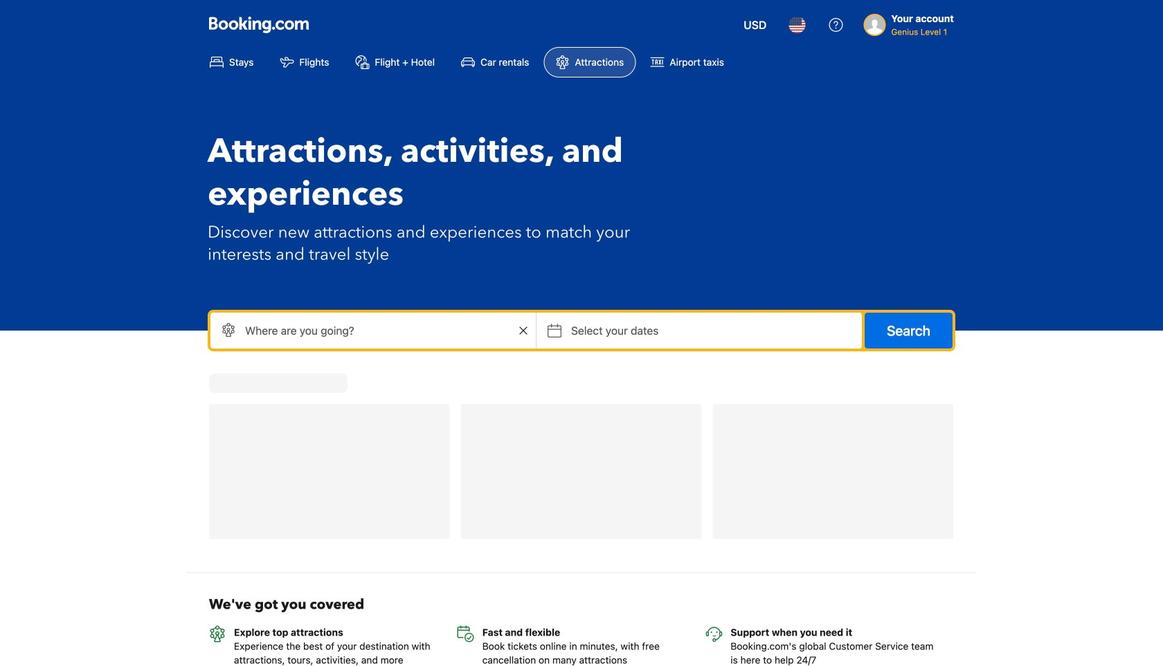 Task type: describe. For each thing, give the bounding box(es) containing it.
miami image
[[461, 551, 702, 667]]

booking.com image
[[209, 17, 309, 33]]

new york image
[[209, 404, 450, 540]]

key west image
[[713, 404, 954, 540]]



Task type: vqa. For each thing, say whether or not it's contained in the screenshot.
Credits
no



Task type: locate. For each thing, give the bounding box(es) containing it.
Where are you going? search field
[[211, 313, 536, 349]]

your account menu your account genius level 1 element
[[864, 6, 960, 38]]

new orleans image
[[713, 551, 954, 667]]

las vegas image
[[461, 404, 702, 540]]

san diego image
[[209, 551, 450, 667]]



